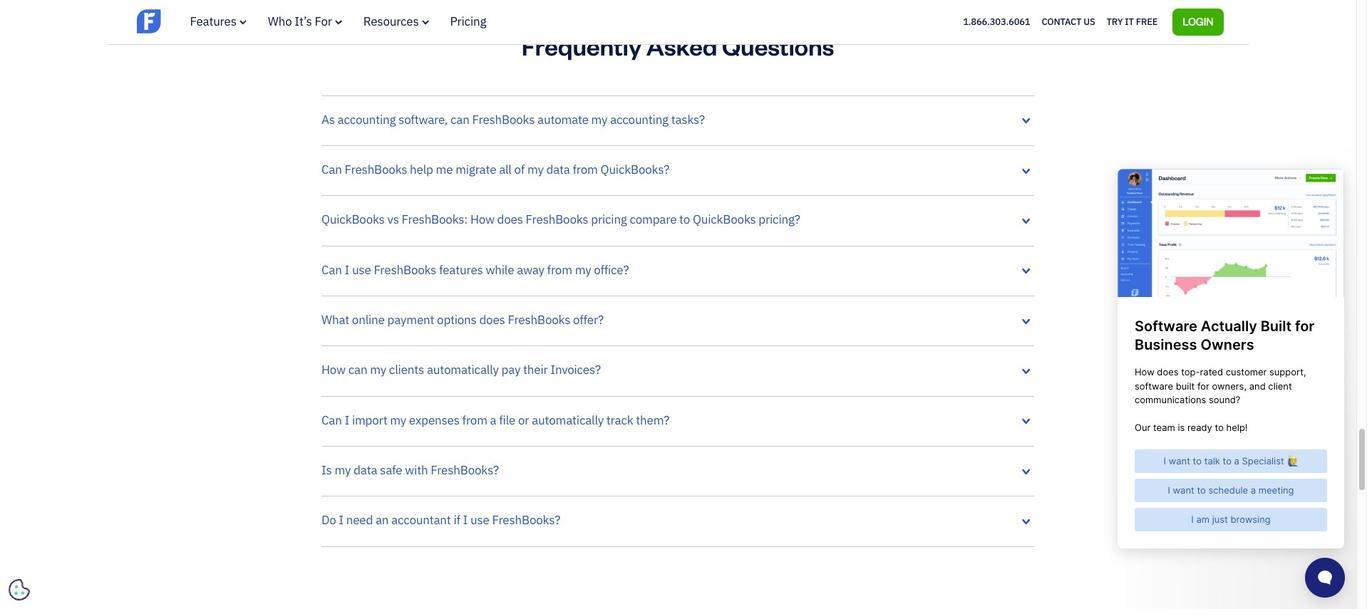 Task type: describe. For each thing, give the bounding box(es) containing it.
an
[[376, 513, 389, 529]]

offer?
[[573, 312, 604, 328]]

track
[[607, 413, 634, 428]]

as
[[322, 112, 335, 127]]

features
[[190, 14, 237, 29]]

software,
[[399, 112, 448, 127]]

can i import my expenses from a file or automatically track them?
[[322, 413, 670, 428]]

can freshbooks help me migrate all of my data from quickbooks?
[[322, 162, 670, 177]]

clients
[[389, 363, 424, 378]]

online
[[352, 312, 385, 328]]

contact
[[1042, 16, 1082, 28]]

1 horizontal spatial from
[[547, 262, 573, 278]]

freshbooks left offer?
[[508, 312, 571, 328]]

pay
[[502, 363, 521, 378]]

it's
[[295, 14, 312, 29]]

does for how
[[498, 212, 523, 228]]

can i use freshbooks features while away from my office?
[[322, 262, 629, 278]]

0 horizontal spatial how
[[322, 363, 346, 378]]

my left office?
[[575, 262, 592, 278]]

pricing
[[450, 14, 487, 29]]

with
[[405, 463, 428, 479]]

1.866.303.6061 link
[[964, 16, 1031, 28]]

2 accounting from the left
[[611, 112, 669, 127]]

freshbooks up all
[[472, 112, 535, 127]]

them?
[[636, 413, 670, 428]]

login
[[1183, 15, 1214, 28]]

features link
[[190, 14, 247, 29]]

cookie consent banner dialog
[[11, 434, 225, 599]]

try
[[1107, 16, 1124, 28]]

frequently asked questions
[[522, 30, 835, 61]]

what
[[322, 312, 350, 328]]

my right is
[[335, 463, 351, 479]]

who it's for link
[[268, 14, 342, 29]]

i for import
[[345, 413, 350, 428]]

free
[[1137, 16, 1158, 28]]

try it free link
[[1107, 13, 1158, 31]]

can for can i use freshbooks features while away from my office?
[[322, 262, 342, 278]]

us
[[1084, 16, 1096, 28]]

1 vertical spatial freshbooks?
[[492, 513, 561, 529]]

0 horizontal spatial from
[[463, 413, 488, 428]]

1 horizontal spatial automatically
[[532, 413, 604, 428]]

a
[[490, 413, 497, 428]]

freshbooks left pricing
[[526, 212, 589, 228]]

0 vertical spatial automatically
[[427, 363, 499, 378]]

1 horizontal spatial can
[[451, 112, 470, 127]]

import
[[352, 413, 388, 428]]

try it free
[[1107, 16, 1158, 28]]

frequently
[[522, 30, 642, 61]]

freshbooks:
[[402, 212, 468, 228]]

resources
[[364, 14, 419, 29]]

1 accounting from the left
[[338, 112, 396, 127]]

cookie preferences image
[[9, 580, 30, 601]]

i for use
[[345, 262, 350, 278]]

1.866.303.6061
[[964, 16, 1031, 28]]

help
[[410, 162, 433, 177]]

2 horizontal spatial from
[[573, 162, 598, 177]]

do i need an accountant if i use freshbooks?
[[322, 513, 561, 529]]

quickbooks vs freshbooks: how does freshbooks pricing compare to quickbooks pricing?
[[322, 212, 801, 228]]

is
[[322, 463, 332, 479]]

file
[[499, 413, 516, 428]]

0 vertical spatial how
[[471, 212, 495, 228]]



Task type: vqa. For each thing, say whether or not it's contained in the screenshot.
by
no



Task type: locate. For each thing, give the bounding box(es) containing it.
2 vertical spatial from
[[463, 413, 488, 428]]

of
[[515, 162, 525, 177]]

freshbooks left help on the left top of the page
[[345, 162, 407, 177]]

freshbooks up "payment"
[[374, 262, 437, 278]]

who it's for
[[268, 14, 332, 29]]

need
[[346, 513, 373, 529]]

does for options
[[480, 312, 505, 328]]

is my data safe with freshbooks?
[[322, 463, 499, 479]]

how right freshbooks: at the top left of the page
[[471, 212, 495, 228]]

1 horizontal spatial data
[[547, 162, 570, 177]]

if
[[454, 513, 461, 529]]

does
[[498, 212, 523, 228], [480, 312, 505, 328]]

asked
[[647, 30, 718, 61]]

while
[[486, 262, 514, 278]]

can for can freshbooks help me migrate all of my data from quickbooks?
[[322, 162, 342, 177]]

1 vertical spatial does
[[480, 312, 505, 328]]

2 quickbooks from the left
[[693, 212, 756, 228]]

do
[[322, 513, 336, 529]]

accountant
[[392, 513, 451, 529]]

3 can from the top
[[322, 413, 342, 428]]

how can my clients automatically pay their invoices?
[[322, 363, 601, 378]]

options
[[437, 312, 477, 328]]

i left import
[[345, 413, 350, 428]]

away
[[517, 262, 545, 278]]

contact us
[[1042, 16, 1096, 28]]

from right away
[[547, 262, 573, 278]]

1 vertical spatial can
[[322, 262, 342, 278]]

0 horizontal spatial can
[[349, 363, 368, 378]]

1 vertical spatial use
[[471, 513, 490, 529]]

expenses
[[409, 413, 460, 428]]

can left import
[[322, 413, 342, 428]]

my left "clients"
[[370, 363, 387, 378]]

what online payment options does freshbooks offer?
[[322, 312, 604, 328]]

can right software,
[[451, 112, 470, 127]]

0 vertical spatial freshbooks?
[[431, 463, 499, 479]]

or
[[518, 413, 529, 428]]

use right if
[[471, 513, 490, 529]]

automatically
[[427, 363, 499, 378], [532, 413, 604, 428]]

questions
[[722, 30, 835, 61]]

0 vertical spatial can
[[451, 112, 470, 127]]

it
[[1126, 16, 1135, 28]]

1 vertical spatial data
[[354, 463, 377, 479]]

to
[[680, 212, 690, 228]]

i
[[345, 262, 350, 278], [345, 413, 350, 428], [339, 513, 344, 529], [463, 513, 468, 529]]

accounting right as on the left top of the page
[[338, 112, 396, 127]]

automate
[[538, 112, 589, 127]]

can for can i import my expenses from a file or automatically track them?
[[322, 413, 342, 428]]

freshbooks?
[[431, 463, 499, 479], [492, 513, 561, 529]]

1 vertical spatial from
[[547, 262, 573, 278]]

all
[[499, 162, 512, 177]]

from left quickbooks?
[[573, 162, 598, 177]]

office?
[[594, 262, 629, 278]]

compare
[[630, 212, 677, 228]]

1 horizontal spatial how
[[471, 212, 495, 228]]

invoices?
[[551, 363, 601, 378]]

use
[[352, 262, 371, 278], [471, 513, 490, 529]]

0 horizontal spatial use
[[352, 262, 371, 278]]

0 vertical spatial data
[[547, 162, 570, 177]]

can down as on the left top of the page
[[322, 162, 342, 177]]

1 horizontal spatial use
[[471, 513, 490, 529]]

for
[[315, 14, 332, 29]]

pricing link
[[450, 14, 487, 29]]

me
[[436, 162, 453, 177]]

can
[[451, 112, 470, 127], [349, 363, 368, 378]]

my right of at the left of page
[[528, 162, 544, 177]]

quickbooks
[[322, 212, 385, 228], [693, 212, 756, 228]]

can
[[322, 162, 342, 177], [322, 262, 342, 278], [322, 413, 342, 428]]

quickbooks?
[[601, 162, 670, 177]]

freshbooks
[[472, 112, 535, 127], [345, 162, 407, 177], [526, 212, 589, 228], [374, 262, 437, 278], [508, 312, 571, 328]]

does down all
[[498, 212, 523, 228]]

quickbooks right to on the top
[[693, 212, 756, 228]]

0 horizontal spatial automatically
[[427, 363, 499, 378]]

vs
[[388, 212, 399, 228]]

how
[[471, 212, 495, 228], [322, 363, 346, 378]]

freshbooks? right if
[[492, 513, 561, 529]]

my
[[592, 112, 608, 127], [528, 162, 544, 177], [575, 262, 592, 278], [370, 363, 387, 378], [390, 413, 407, 428], [335, 463, 351, 479]]

migrate
[[456, 162, 497, 177]]

resources link
[[364, 14, 429, 29]]

automatically left pay
[[427, 363, 499, 378]]

data left safe
[[354, 463, 377, 479]]

1 can from the top
[[322, 162, 342, 177]]

i right do
[[339, 513, 344, 529]]

accounting left tasks?
[[611, 112, 669, 127]]

0 vertical spatial does
[[498, 212, 523, 228]]

0 horizontal spatial accounting
[[338, 112, 396, 127]]

payment
[[388, 312, 435, 328]]

quickbooks left the vs
[[322, 212, 385, 228]]

their
[[523, 363, 548, 378]]

i right if
[[463, 513, 468, 529]]

contact us link
[[1042, 13, 1096, 31]]

0 horizontal spatial quickbooks
[[322, 212, 385, 228]]

how down what
[[322, 363, 346, 378]]

pricing?
[[759, 212, 801, 228]]

1 horizontal spatial accounting
[[611, 112, 669, 127]]

1 quickbooks from the left
[[322, 212, 385, 228]]

who
[[268, 14, 292, 29]]

automatically right 'or'
[[532, 413, 604, 428]]

from
[[573, 162, 598, 177], [547, 262, 573, 278], [463, 413, 488, 428]]

data
[[547, 162, 570, 177], [354, 463, 377, 479]]

0 vertical spatial use
[[352, 262, 371, 278]]

2 can from the top
[[322, 262, 342, 278]]

2 vertical spatial can
[[322, 413, 342, 428]]

safe
[[380, 463, 403, 479]]

from left a
[[463, 413, 488, 428]]

i up what
[[345, 262, 350, 278]]

use up online
[[352, 262, 371, 278]]

pricing
[[591, 212, 627, 228]]

freshbooks logo image
[[137, 8, 247, 35]]

login link
[[1173, 8, 1224, 35]]

as accounting software, can freshbooks automate my accounting tasks?
[[322, 112, 705, 127]]

1 vertical spatial how
[[322, 363, 346, 378]]

my right import
[[390, 413, 407, 428]]

tasks?
[[672, 112, 705, 127]]

data right of at the left of page
[[547, 162, 570, 177]]

can left "clients"
[[349, 363, 368, 378]]

0 vertical spatial from
[[573, 162, 598, 177]]

0 horizontal spatial data
[[354, 463, 377, 479]]

1 horizontal spatial quickbooks
[[693, 212, 756, 228]]

can up what
[[322, 262, 342, 278]]

features
[[439, 262, 483, 278]]

accounting
[[338, 112, 396, 127], [611, 112, 669, 127]]

my right automate
[[592, 112, 608, 127]]

freshbooks? right with
[[431, 463, 499, 479]]

i for need
[[339, 513, 344, 529]]

1 vertical spatial automatically
[[532, 413, 604, 428]]

1 vertical spatial can
[[349, 363, 368, 378]]

0 vertical spatial can
[[322, 162, 342, 177]]

does right options
[[480, 312, 505, 328]]



